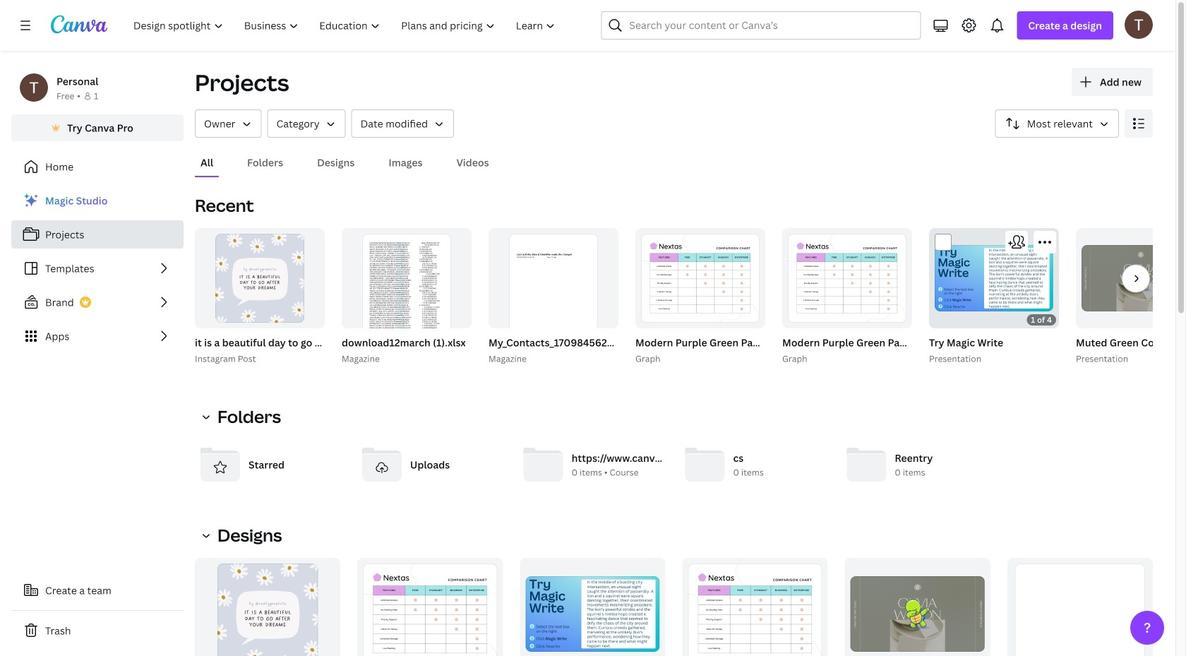 Task type: locate. For each thing, give the bounding box(es) containing it.
None search field
[[601, 11, 921, 40]]

Sort by button
[[996, 109, 1119, 138]]

Date modified button
[[351, 109, 454, 138]]

Category button
[[267, 109, 346, 138]]

group
[[192, 228, 401, 366], [195, 228, 325, 328], [339, 228, 472, 366], [342, 228, 472, 349], [486, 228, 634, 366], [633, 228, 903, 366], [780, 228, 1050, 366], [783, 228, 912, 328], [927, 228, 1059, 366], [929, 228, 1059, 328], [1073, 228, 1186, 366], [1076, 228, 1186, 328], [195, 558, 341, 656], [357, 558, 503, 656], [520, 558, 666, 656], [683, 558, 828, 656], [845, 558, 991, 656], [1008, 558, 1153, 656]]

Owner button
[[195, 109, 262, 138]]

list
[[11, 186, 184, 350]]



Task type: vqa. For each thing, say whether or not it's contained in the screenshot.
the search search field on the top right of the page
yes



Task type: describe. For each thing, give the bounding box(es) containing it.
Search search field
[[630, 12, 893, 39]]

terry turtle image
[[1125, 10, 1153, 39]]

top level navigation element
[[124, 11, 567, 40]]



